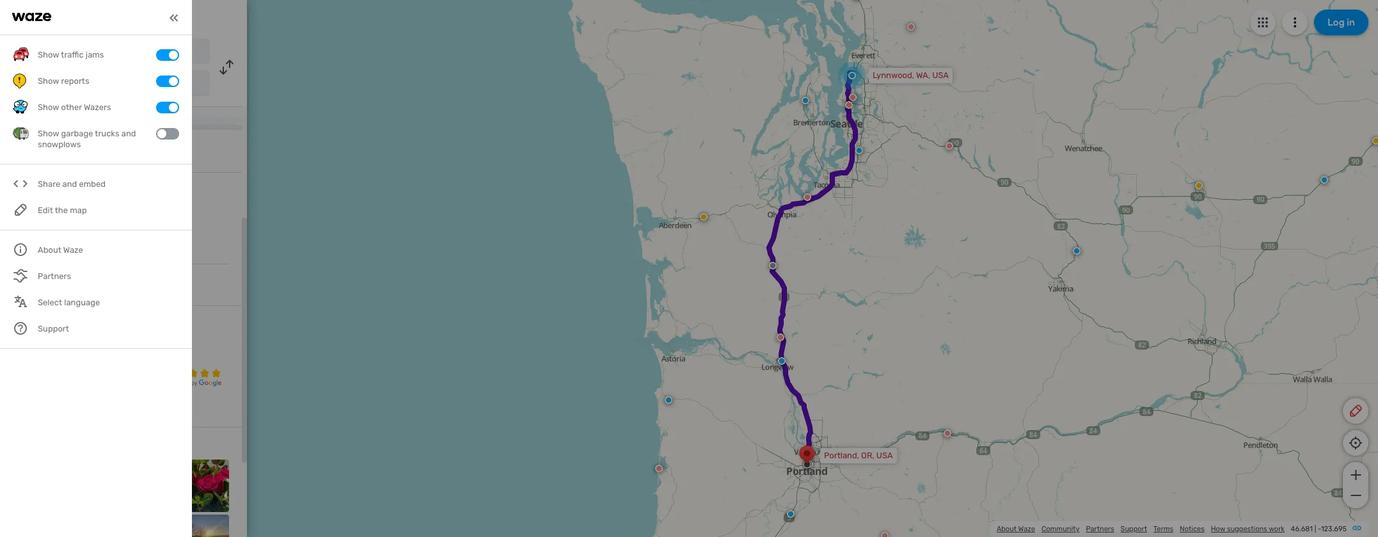 Task type: vqa. For each thing, say whether or not it's contained in the screenshot.
choose starting point text field
no



Task type: locate. For each thing, give the bounding box(es) containing it.
location image
[[13, 76, 28, 91]]

terms link
[[1154, 525, 1174, 533]]

or, inside portland or, usa
[[87, 80, 99, 89]]

2 vertical spatial wa,
[[13, 204, 28, 215]]

support
[[1121, 525, 1148, 533]]

partners
[[1087, 525, 1115, 533]]

about waze community partners support terms notices how suggestions work 46.681 | -123.695
[[997, 525, 1347, 533]]

4
[[13, 343, 18, 353]]

wa, right lynnwood,
[[917, 70, 931, 80]]

5 inside 5 4 3
[[13, 332, 18, 343]]

lynnwood wa, usa left embed
[[13, 187, 76, 215]]

embed
[[79, 179, 106, 189]]

1 vertical spatial wa,
[[917, 70, 931, 80]]

0 vertical spatial lynnwood wa, usa
[[47, 47, 124, 58]]

wa, down 'driving'
[[94, 48, 107, 57]]

image 8 of lynnwood, lynnwood image
[[177, 514, 229, 537]]

lynnwood wa, usa
[[47, 47, 124, 58], [13, 187, 76, 215]]

1 horizontal spatial wa,
[[94, 48, 107, 57]]

www.ci.lynnwood.wa.us
[[38, 279, 138, 290]]

1 horizontal spatial or,
[[862, 451, 875, 460]]

how
[[1212, 525, 1226, 533]]

5
[[164, 326, 186, 368], [13, 332, 18, 343]]

usa
[[109, 48, 124, 57], [933, 70, 949, 80], [101, 80, 116, 89], [30, 204, 48, 215], [877, 451, 893, 460]]

|
[[1315, 525, 1317, 533]]

work
[[1269, 525, 1285, 533]]

1 vertical spatial lynnwood wa, usa
[[13, 187, 76, 215]]

1 horizontal spatial 5
[[164, 326, 186, 368]]

usa inside portland or, usa
[[101, 80, 116, 89]]

usa right lynnwood,
[[933, 70, 949, 80]]

link image
[[1353, 523, 1363, 533]]

0 vertical spatial or,
[[87, 80, 99, 89]]

wa, down code image
[[13, 204, 28, 215]]

or,
[[87, 80, 99, 89], [862, 451, 875, 460]]

0 vertical spatial wa,
[[94, 48, 107, 57]]

3
[[13, 353, 18, 364]]

community link
[[1042, 525, 1080, 533]]

www.ci.lynnwood.wa.us link
[[38, 279, 138, 290]]

usa down share
[[30, 204, 48, 215]]

about
[[997, 525, 1017, 533]]

share and embed
[[38, 179, 106, 189]]

portland,
[[824, 451, 860, 460]]

0 horizontal spatial 5
[[13, 332, 18, 343]]

usa down driving directions
[[109, 48, 124, 57]]

1 vertical spatial lynnwood
[[13, 187, 76, 202]]

about waze link
[[997, 525, 1036, 533]]

lynnwood wa, usa up portland or, usa
[[47, 47, 124, 58]]

portland, or, usa
[[824, 451, 893, 460]]

lynnwood left embed
[[13, 187, 76, 202]]

partners link
[[1087, 525, 1115, 533]]

wa,
[[94, 48, 107, 57], [917, 70, 931, 80], [13, 204, 28, 215]]

support link
[[1121, 525, 1148, 533]]

zoom out image
[[1348, 488, 1364, 503]]

driving
[[77, 10, 115, 24]]

image 4 of lynnwood, lynnwood image
[[177, 460, 229, 512]]

pencil image
[[1349, 403, 1364, 419]]

lynnwood
[[47, 47, 89, 58], [13, 187, 76, 202]]

0 horizontal spatial or,
[[87, 80, 99, 89]]

usa right portland
[[101, 80, 116, 89]]

or, right portland,
[[862, 451, 875, 460]]

lynnwood up portland
[[47, 47, 89, 58]]

review summary
[[13, 316, 84, 326]]

or, right portland
[[87, 80, 99, 89]]

waze
[[1019, 525, 1036, 533]]

-
[[1319, 525, 1322, 533]]

suggestions
[[1228, 525, 1268, 533]]

1 vertical spatial or,
[[862, 451, 875, 460]]



Task type: describe. For each thing, give the bounding box(es) containing it.
driving directions
[[77, 10, 171, 24]]

terms
[[1154, 525, 1174, 533]]

directions
[[117, 10, 171, 24]]

190.1 miles
[[36, 97, 81, 106]]

lynnwood,
[[873, 70, 915, 80]]

0 horizontal spatial wa,
[[13, 204, 28, 215]]

123.695
[[1322, 525, 1347, 533]]

current location image
[[13, 44, 28, 59]]

or, for portland
[[87, 80, 99, 89]]

5 for 5 4 3
[[13, 332, 18, 343]]

computer image
[[13, 277, 28, 293]]

portland
[[47, 79, 82, 90]]

lynnwood, wa, usa
[[873, 70, 949, 80]]

and
[[62, 179, 77, 189]]

share
[[38, 179, 60, 189]]

5 for 5
[[164, 326, 186, 368]]

2 horizontal spatial wa,
[[917, 70, 931, 80]]

share and embed link
[[13, 171, 179, 197]]

notices
[[1180, 525, 1205, 533]]

community
[[1042, 525, 1080, 533]]

review
[[13, 316, 42, 326]]

usa right portland,
[[877, 451, 893, 460]]

zoom in image
[[1348, 467, 1364, 483]]

46.681
[[1292, 525, 1314, 533]]

notices link
[[1180, 525, 1205, 533]]

how suggestions work link
[[1212, 525, 1285, 533]]

or, for portland,
[[862, 451, 875, 460]]

portland or, usa
[[47, 79, 116, 90]]

5 4 3
[[13, 332, 18, 364]]

code image
[[13, 176, 29, 192]]

0 vertical spatial lynnwood
[[47, 47, 89, 58]]

summary
[[45, 316, 84, 326]]

miles
[[57, 97, 81, 106]]

190.1
[[36, 97, 55, 106]]



